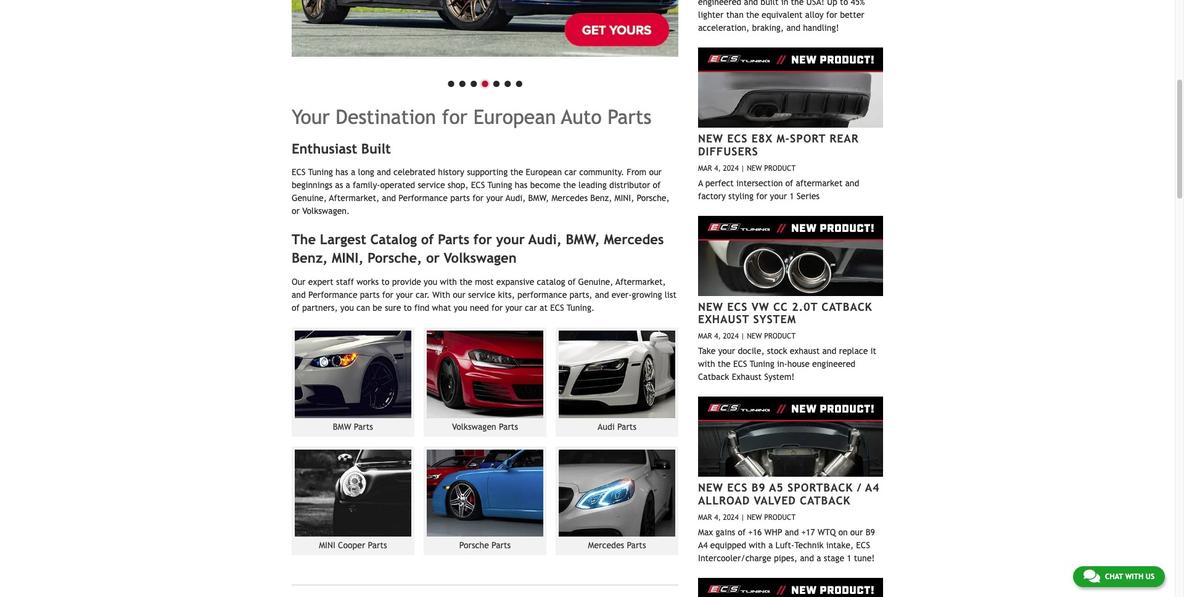 Task type: describe. For each thing, give the bounding box(es) containing it.
2 horizontal spatial you
[[454, 303, 468, 313]]

chat
[[1106, 573, 1124, 581]]

audi parts
[[598, 422, 637, 432]]

mercedes inside ecs tuning has a long and celebrated history supporting the european car community. from our beginnings as a family-operated service shop, ecs tuning has become the leading distributor of genuine, aftermarket, and performance parts for your audi, bmw, mercedes benz, mini, porsche, or volkswagen.
[[552, 193, 588, 203]]

porsche parts
[[460, 541, 511, 551]]

parts,
[[570, 290, 593, 300]]

2024 for vw
[[724, 332, 739, 341]]

product for m-
[[765, 164, 796, 173]]

your destination for european auto parts
[[292, 105, 652, 128]]

your
[[292, 105, 330, 128]]

2024 for b9
[[724, 513, 739, 522]]

genuine, inside our expert staff works to provide you with the most expansive catalog of genuine, aftermarket, and performance parts for your car. with our service kits, performance parts, and ever-growing list of partners, you can be sure to find what you need for your car at ecs tuning.
[[579, 277, 614, 287]]

enthusiast built
[[292, 141, 391, 157]]

2.0t
[[792, 300, 818, 313]]

service inside ecs tuning has a long and celebrated history supporting the european car community. from our beginnings as a family-operated service shop, ecs tuning has become the leading distributor of genuine, aftermarket, and performance parts for your audi, bmw, mercedes benz, mini, porsche, or volkswagen.
[[418, 180, 445, 190]]

performance inside our expert staff works to provide you with the most expansive catalog of genuine, aftermarket, and performance parts for your car. with our service kits, performance parts, and ever-growing list of partners, you can be sure to find what you need for your car at ecs tuning.
[[309, 290, 358, 300]]

+17
[[802, 528, 816, 537]]

product for a5
[[765, 513, 796, 522]]

porsche, inside ecs tuning has a long and celebrated history supporting the european car community. from our beginnings as a family-operated service shop, ecs tuning has become the leading distributor of genuine, aftermarket, and performance parts for your audi, bmw, mercedes benz, mini, porsche, or volkswagen.
[[637, 193, 670, 203]]

b9 inside mar 4, 2024 | new product max gains of +16 whp and +17 wtq on our b9 a4 equipped with a luft-technik intake, ecs intercooler/charge pipes, and a stage 1 tune!
[[866, 528, 876, 537]]

ecs inside new ecs b9 a5 sportback / a4 allroad valved catback
[[728, 482, 748, 495]]

our
[[292, 277, 306, 287]]

with
[[433, 290, 451, 300]]

perfect
[[706, 178, 734, 188]]

new ecs b9 a5 sportback / a4 allroad valved catback link
[[699, 482, 880, 507]]

become
[[531, 180, 561, 190]]

intersection
[[737, 178, 783, 188]]

benz, inside the largest catalog of parts for your audi, bmw, mercedes benz, mini, porsche, or volkswagen
[[292, 250, 328, 266]]

expert
[[308, 277, 334, 287]]

a5
[[770, 482, 784, 495]]

and down technik
[[801, 553, 815, 563]]

0 horizontal spatial to
[[382, 277, 390, 287]]

supporting
[[467, 167, 508, 177]]

our inside ecs tuning has a long and celebrated history supporting the european car community. from our beginnings as a family-operated service shop, ecs tuning has become the leading distributor of genuine, aftermarket, and performance parts for your audi, bmw, mercedes benz, mini, porsche, or volkswagen.
[[650, 167, 662, 177]]

cooper
[[338, 541, 366, 551]]

parts inside the largest catalog of parts for your audi, bmw, mercedes benz, mini, porsche, or volkswagen
[[438, 232, 470, 248]]

new inside mar 4, 2024 | new product max gains of +16 whp and +17 wtq on our b9 a4 equipped with a luft-technik intake, ecs intercooler/charge pipes, and a stage 1 tune!
[[748, 513, 763, 522]]

whp
[[765, 528, 783, 537]]

7 • from the left
[[514, 70, 525, 95]]

styling
[[729, 191, 754, 201]]

3 • from the left
[[468, 70, 480, 95]]

tuning.
[[567, 303, 595, 313]]

or inside ecs tuning has a long and celebrated history supporting the european car community. from our beginnings as a family-operated service shop, ecs tuning has become the leading distributor of genuine, aftermarket, and performance parts for your audi, bmw, mercedes benz, mini, porsche, or volkswagen.
[[292, 206, 300, 216]]

+16
[[749, 528, 762, 537]]

4, for new ecs b9 a5 sportback / a4 allroad valved catback
[[715, 513, 721, 522]]

leading
[[579, 180, 607, 190]]

audi, inside the largest catalog of parts for your audi, bmw, mercedes benz, mini, porsche, or volkswagen
[[529, 232, 562, 248]]

from
[[627, 167, 647, 177]]

catalog
[[371, 232, 417, 248]]

vag - now offering apex wheels for your audi & vw image
[[292, 0, 679, 57]]

built
[[362, 141, 391, 157]]

with inside our expert staff works to provide you with the most expansive catalog of genuine, aftermarket, and performance parts for your car. with our service kits, performance parts, and ever-growing list of partners, you can be sure to find what you need for your car at ecs tuning.
[[440, 277, 457, 287]]

and left ever-
[[595, 290, 609, 300]]

4, for new ecs vw cc 2.0t catback exhaust system
[[715, 332, 721, 341]]

luft-
[[776, 540, 795, 550]]

house
[[788, 359, 810, 369]]

mini cooper parts
[[319, 541, 387, 551]]

ecs inside our expert staff works to provide you with the most expansive catalog of genuine, aftermarket, and performance parts for your car. with our service kits, performance parts, and ever-growing list of partners, you can be sure to find what you need for your car at ecs tuning.
[[551, 303, 565, 313]]

the left leading
[[564, 180, 576, 190]]

audi, inside ecs tuning has a long and celebrated history supporting the european car community. from our beginnings as a family-operated service shop, ecs tuning has become the leading distributor of genuine, aftermarket, and performance parts for your audi, bmw, mercedes benz, mini, porsche, or volkswagen.
[[506, 193, 526, 203]]

| for e8x
[[741, 164, 745, 173]]

new inside new ecs e8x m-sport rear diffusers
[[699, 132, 724, 145]]

6 • from the left
[[502, 70, 514, 95]]

largest
[[320, 232, 367, 248]]

cc
[[774, 300, 789, 313]]

new inside mar 4, 2024 | new product take your docile, stock exhaust and replace it with the ecs tuning in-house engineered catback exhaust system!
[[748, 332, 763, 341]]

genuine, inside ecs tuning has a long and celebrated history supporting the european car community. from our beginnings as a family-operated service shop, ecs tuning has become the leading distributor of genuine, aftermarket, and performance parts for your audi, bmw, mercedes benz, mini, porsche, or volkswagen.
[[292, 193, 327, 203]]

diffusers
[[699, 145, 759, 158]]

chat with us link
[[1074, 567, 1166, 588]]

mar for new ecs e8x m-sport rear diffusers
[[699, 164, 713, 173]]

volkswagen.
[[303, 206, 350, 216]]

mercedes inside the largest catalog of parts for your audi, bmw, mercedes benz, mini, porsche, or volkswagen
[[604, 232, 664, 248]]

mar 4, 2024 | new product take your docile, stock exhaust and replace it with the ecs tuning in-house engineered catback exhaust system!
[[699, 332, 877, 382]]

porsche
[[460, 541, 489, 551]]

equipped
[[711, 540, 747, 550]]

your down kits,
[[506, 303, 523, 313]]

as
[[335, 180, 343, 190]]

sport
[[791, 132, 826, 145]]

1 vertical spatial tuning
[[488, 180, 513, 190]]

technik
[[795, 540, 824, 550]]

intake,
[[827, 540, 854, 550]]

parts inside our expert staff works to provide you with the most expansive catalog of genuine, aftermarket, and performance parts for your car. with our service kits, performance parts, and ever-growing list of partners, you can be sure to find what you need for your car at ecs tuning.
[[360, 290, 380, 300]]

mar 4, 2024 | new product max gains of +16 whp and +17 wtq on our b9 a4 equipped with a luft-technik intake, ecs intercooler/charge pipes, and a stage 1 tune!
[[699, 513, 876, 563]]

chat with us
[[1106, 573, 1155, 581]]

your down provide
[[396, 290, 413, 300]]

mini, inside the largest catalog of parts for your audi, bmw, mercedes benz, mini, porsche, or volkswagen
[[332, 250, 364, 266]]

1 horizontal spatial has
[[515, 180, 528, 190]]

series
[[797, 191, 820, 201]]

and down our
[[292, 290, 306, 300]]

ecs inside mar 4, 2024 | new product take your docile, stock exhaust and replace it with the ecs tuning in-house engineered catback exhaust system!
[[734, 359, 748, 369]]

wtq
[[818, 528, 836, 537]]

1 inside mar 4, 2024 | new product a perfect intersection of aftermarket and factory styling for your 1 series
[[790, 191, 795, 201]]

take
[[699, 346, 716, 356]]

comments image
[[1084, 569, 1101, 584]]

community.
[[580, 167, 625, 177]]

the right supporting
[[511, 167, 524, 177]]

mini cooper parts link
[[292, 447, 415, 556]]

1 inside mar 4, 2024 | new product max gains of +16 whp and +17 wtq on our b9 a4 equipped with a luft-technik intake, ecs intercooler/charge pipes, and a stage 1 tune!
[[848, 553, 852, 563]]

family-
[[353, 180, 380, 190]]

allroad
[[699, 494, 751, 507]]

with inside mar 4, 2024 | new product take your docile, stock exhaust and replace it with the ecs tuning in-house engineered catback exhaust system!
[[699, 359, 716, 369]]

1 horizontal spatial you
[[424, 277, 438, 287]]

most
[[475, 277, 494, 287]]

for down • • • • • • •
[[442, 105, 468, 128]]

performance
[[518, 290, 567, 300]]

catback inside mar 4, 2024 | new product take your docile, stock exhaust and replace it with the ecs tuning in-house engineered catback exhaust system!
[[699, 372, 730, 382]]

bmw, inside the largest catalog of parts for your audi, bmw, mercedes benz, mini, porsche, or volkswagen
[[566, 232, 600, 248]]

tuning inside mar 4, 2024 | new product take your docile, stock exhaust and replace it with the ecs tuning in-house engineered catback exhaust system!
[[750, 359, 775, 369]]

factory
[[699, 191, 726, 201]]

car.
[[416, 290, 430, 300]]

for inside the largest catalog of parts for your audi, bmw, mercedes benz, mini, porsche, or volkswagen
[[474, 232, 492, 248]]

kits,
[[498, 290, 515, 300]]

expansive
[[497, 277, 535, 287]]

new ecs vw cc 2.0t catback exhaust system image
[[699, 216, 884, 296]]

celebrated
[[394, 167, 436, 177]]

history
[[438, 167, 465, 177]]

your inside mar 4, 2024 | new product take your docile, stock exhaust and replace it with the ecs tuning in-house engineered catback exhaust system!
[[719, 346, 736, 356]]

enthusiast
[[292, 141, 357, 157]]

or inside the largest catalog of parts for your audi, bmw, mercedes benz, mini, porsche, or volkswagen
[[426, 250, 440, 266]]

new inside mar 4, 2024 | new product a perfect intersection of aftermarket and factory styling for your 1 series
[[748, 164, 763, 173]]

can
[[357, 303, 370, 313]]

new inside new ecs vw cc 2.0t catback exhaust system
[[699, 300, 724, 313]]

ecs inside new ecs vw cc 2.0t catback exhaust system
[[728, 300, 748, 313]]

growing
[[632, 290, 663, 300]]

operated
[[380, 180, 415, 190]]

volkswagen inside the largest catalog of parts for your audi, bmw, mercedes benz, mini, porsche, or volkswagen
[[444, 250, 517, 266]]

aftermarket
[[796, 178, 843, 188]]

e8x
[[752, 132, 773, 145]]

your inside mar 4, 2024 | new product a perfect intersection of aftermarket and factory styling for your 1 series
[[771, 191, 788, 201]]

bmw
[[333, 422, 352, 432]]

car inside our expert staff works to provide you with the most expansive catalog of genuine, aftermarket, and performance parts for your car. with our service kits, performance parts, and ever-growing list of partners, you can be sure to find what you need for your car at ecs tuning.
[[525, 303, 537, 313]]

of inside mar 4, 2024 | new product a perfect intersection of aftermarket and factory styling for your 1 series
[[786, 178, 794, 188]]

4 • from the left
[[480, 70, 491, 95]]

a right the as
[[346, 180, 350, 190]]

system
[[754, 313, 797, 326]]

ever-
[[612, 290, 632, 300]]

a left long
[[351, 167, 356, 177]]

product for cc
[[765, 332, 796, 341]]

0 horizontal spatial you
[[341, 303, 354, 313]]

catalog
[[537, 277, 566, 287]]

it
[[871, 346, 877, 356]]

provide
[[392, 277, 421, 287]]

1 vertical spatial to
[[404, 303, 412, 313]]

sportback
[[788, 482, 854, 495]]



Task type: locate. For each thing, give the bounding box(es) containing it.
0 horizontal spatial genuine,
[[292, 193, 327, 203]]

4, for new ecs e8x m-sport rear diffusers
[[715, 164, 721, 173]]

2 vertical spatial mercedes
[[588, 541, 625, 551]]

2024 inside mar 4, 2024 | new product take your docile, stock exhaust and replace it with the ecs tuning in-house engineered catback exhaust system!
[[724, 332, 739, 341]]

0 vertical spatial car
[[565, 167, 577, 177]]

0 vertical spatial has
[[336, 167, 349, 177]]

ecs inside new ecs e8x m-sport rear diffusers
[[728, 132, 748, 145]]

0 vertical spatial bmw,
[[529, 193, 549, 203]]

of inside mar 4, 2024 | new product max gains of +16 whp and +17 wtq on our b9 a4 equipped with a luft-technik intake, ecs intercooler/charge pipes, and a stage 1 tune!
[[738, 528, 746, 537]]

b9 up tune!
[[866, 528, 876, 537]]

1 horizontal spatial aftermarket,
[[616, 277, 666, 287]]

mar for new ecs b9 a5 sportback / a4 allroad valved catback
[[699, 513, 713, 522]]

1 4, from the top
[[715, 164, 721, 173]]

0 vertical spatial |
[[741, 164, 745, 173]]

1 vertical spatial mar
[[699, 332, 713, 341]]

with down take
[[699, 359, 716, 369]]

a4 inside mar 4, 2024 | new product max gains of +16 whp and +17 wtq on our b9 a4 equipped with a luft-technik intake, ecs intercooler/charge pipes, and a stage 1 tune!
[[699, 540, 708, 550]]

1 vertical spatial catback
[[699, 372, 730, 382]]

1 vertical spatial mercedes
[[604, 232, 664, 248]]

new ecs e8x m-sport rear diffusers link
[[699, 132, 859, 158]]

1 vertical spatial 4,
[[715, 332, 721, 341]]

you left can
[[341, 303, 354, 313]]

| for b9
[[741, 513, 745, 522]]

a
[[351, 167, 356, 177], [346, 180, 350, 190], [769, 540, 774, 550], [817, 553, 822, 563]]

0 horizontal spatial porsche,
[[368, 250, 422, 266]]

0 vertical spatial 4,
[[715, 164, 721, 173]]

0 horizontal spatial service
[[418, 180, 445, 190]]

2024 for e8x
[[724, 164, 739, 173]]

tuning down supporting
[[488, 180, 513, 190]]

genuine,
[[292, 193, 327, 203], [579, 277, 614, 287]]

| inside mar 4, 2024 | new product a perfect intersection of aftermarket and factory styling for your 1 series
[[741, 164, 745, 173]]

mar up take
[[699, 332, 713, 341]]

mar inside mar 4, 2024 | new product a perfect intersection of aftermarket and factory styling for your 1 series
[[699, 164, 713, 173]]

0 vertical spatial to
[[382, 277, 390, 287]]

•
[[446, 70, 457, 95], [457, 70, 468, 95], [468, 70, 480, 95], [480, 70, 491, 95], [491, 70, 502, 95], [502, 70, 514, 95], [514, 70, 525, 95]]

service up need
[[468, 290, 496, 300]]

has left become
[[515, 180, 528, 190]]

parts down the shop,
[[451, 193, 470, 203]]

benz, down the 'the' on the left
[[292, 250, 328, 266]]

porsche, down catalog in the top left of the page
[[368, 250, 422, 266]]

0 horizontal spatial aftermarket,
[[329, 193, 380, 203]]

0 vertical spatial or
[[292, 206, 300, 216]]

| inside mar 4, 2024 | new product take your docile, stock exhaust and replace it with the ecs tuning in-house engineered catback exhaust system!
[[741, 332, 745, 341]]

your down supporting
[[487, 193, 504, 203]]

1 vertical spatial audi,
[[529, 232, 562, 248]]

| inside mar 4, 2024 | new product max gains of +16 whp and +17 wtq on our b9 a4 equipped with a luft-technik intake, ecs intercooler/charge pipes, and a stage 1 tune!
[[741, 513, 745, 522]]

with left us
[[1126, 573, 1144, 581]]

a4
[[866, 482, 880, 495], [699, 540, 708, 550]]

be
[[373, 303, 382, 313]]

exhaust
[[790, 346, 820, 356]]

porsche,
[[637, 193, 670, 203], [368, 250, 422, 266]]

new ecs vw cc 2.0t catback exhaust system link
[[699, 300, 873, 326]]

the left in-
[[718, 359, 731, 369]]

2 | from the top
[[741, 332, 745, 341]]

1 horizontal spatial benz,
[[591, 193, 612, 203]]

1 vertical spatial has
[[515, 180, 528, 190]]

0 horizontal spatial mini,
[[332, 250, 364, 266]]

service down celebrated
[[418, 180, 445, 190]]

tune!
[[855, 553, 875, 563]]

1 | from the top
[[741, 164, 745, 173]]

0 vertical spatial parts
[[451, 193, 470, 203]]

product up stock
[[765, 332, 796, 341]]

and right long
[[377, 167, 391, 177]]

1 vertical spatial mini,
[[332, 250, 364, 266]]

0 vertical spatial b9
[[752, 482, 766, 495]]

|
[[741, 164, 745, 173], [741, 332, 745, 341], [741, 513, 745, 522]]

tuning up the beginnings at the top left
[[308, 167, 333, 177]]

3 2024 from the top
[[724, 513, 739, 522]]

aftermarket, up growing
[[616, 277, 666, 287]]

ecs audi b8 s4 / a4 s-line gloss black rear diffuser image
[[699, 578, 884, 597]]

1 vertical spatial b9
[[866, 528, 876, 537]]

genuine, up parts,
[[579, 277, 614, 287]]

0 vertical spatial 1
[[790, 191, 795, 201]]

0 horizontal spatial bmw,
[[529, 193, 549, 203]]

porsche parts link
[[424, 447, 547, 556]]

0 vertical spatial mercedes
[[552, 193, 588, 203]]

2 horizontal spatial our
[[851, 528, 864, 537]]

product inside mar 4, 2024 | new product max gains of +16 whp and +17 wtq on our b9 a4 equipped with a luft-technik intake, ecs intercooler/charge pipes, and a stage 1 tune!
[[765, 513, 796, 522]]

1 product from the top
[[765, 164, 796, 173]]

need
[[470, 303, 489, 313]]

our right on
[[851, 528, 864, 537]]

a
[[699, 178, 703, 188]]

and down operated
[[382, 193, 396, 203]]

parts
[[608, 105, 652, 128], [438, 232, 470, 248], [354, 422, 373, 432], [499, 422, 518, 432], [618, 422, 637, 432], [368, 541, 387, 551], [492, 541, 511, 551], [627, 541, 647, 551]]

new ecs vw cc 2.0t catback exhaust system
[[699, 300, 873, 326]]

generic - monthly recap image
[[292, 0, 679, 57]]

2 vertical spatial mar
[[699, 513, 713, 522]]

vw
[[752, 300, 770, 313]]

or
[[292, 206, 300, 216], [426, 250, 440, 266]]

works
[[357, 277, 379, 287]]

product inside mar 4, 2024 | new product a perfect intersection of aftermarket and factory styling for your 1 series
[[765, 164, 796, 173]]

mar inside mar 4, 2024 | new product max gains of +16 whp and +17 wtq on our b9 a4 equipped with a luft-technik intake, ecs intercooler/charge pipes, and a stage 1 tune!
[[699, 513, 713, 522]]

mar up the a
[[699, 164, 713, 173]]

a down whp
[[769, 540, 774, 550]]

and inside mar 4, 2024 | new product take your docile, stock exhaust and replace it with the ecs tuning in-house engineered catback exhaust system!
[[823, 346, 837, 356]]

| down allroad in the right bottom of the page
[[741, 513, 745, 522]]

exhaust down 'docile,'
[[732, 372, 762, 382]]

for inside mar 4, 2024 | new product a perfect intersection of aftermarket and factory styling for your 1 series
[[757, 191, 768, 201]]

mercedes
[[552, 193, 588, 203], [604, 232, 664, 248], [588, 541, 625, 551]]

engineered
[[813, 359, 856, 369]]

2024 inside mar 4, 2024 | new product a perfect intersection of aftermarket and factory styling for your 1 series
[[724, 164, 739, 173]]

1 right stage
[[848, 553, 852, 563]]

audi, down supporting
[[506, 193, 526, 203]]

2 4, from the top
[[715, 332, 721, 341]]

1 vertical spatial car
[[525, 303, 537, 313]]

our inside our expert staff works to provide you with the most expansive catalog of genuine, aftermarket, and performance parts for your car. with our service kits, performance parts, and ever-growing list of partners, you can be sure to find what you need for your car at ecs tuning.
[[453, 290, 466, 300]]

of right distributor
[[653, 180, 661, 190]]

0 horizontal spatial performance
[[309, 290, 358, 300]]

a4 inside new ecs b9 a5 sportback / a4 allroad valved catback
[[866, 482, 880, 495]]

car left at
[[525, 303, 537, 313]]

service
[[418, 180, 445, 190], [468, 290, 496, 300]]

tuning
[[308, 167, 333, 177], [488, 180, 513, 190], [750, 359, 775, 369]]

genuine, down the beginnings at the top left
[[292, 193, 327, 203]]

for up sure
[[383, 290, 394, 300]]

0 horizontal spatial 1
[[790, 191, 795, 201]]

exhaust inside new ecs vw cc 2.0t catback exhaust system
[[699, 313, 750, 326]]

2 vertical spatial |
[[741, 513, 745, 522]]

porsche, inside the largest catalog of parts for your audi, bmw, mercedes benz, mini, porsche, or volkswagen
[[368, 250, 422, 266]]

1 horizontal spatial performance
[[399, 193, 448, 203]]

our expert staff works to provide you with the most expansive catalog of genuine, aftermarket, and performance parts for your car. with our service kits, performance parts, and ever-growing list of partners, you can be sure to find what you need for your car at ecs tuning.
[[292, 277, 677, 313]]

audi, up catalog
[[529, 232, 562, 248]]

gains
[[716, 528, 736, 537]]

| for vw
[[741, 332, 745, 341]]

new inside new ecs b9 a5 sportback / a4 allroad valved catback
[[699, 482, 724, 495]]

ecs inside mar 4, 2024 | new product max gains of +16 whp and +17 wtq on our b9 a4 equipped with a luft-technik intake, ecs intercooler/charge pipes, and a stage 1 tune!
[[857, 540, 871, 550]]

ecs down 'docile,'
[[734, 359, 748, 369]]

ecs left vw
[[728, 300, 748, 313]]

the largest catalog of parts for your audi, bmw, mercedes benz, mini, porsche, or volkswagen
[[292, 232, 664, 266]]

benz,
[[591, 193, 612, 203], [292, 250, 328, 266]]

new up max
[[699, 482, 724, 495]]

mini, down distributor
[[615, 193, 635, 203]]

european down • • • • • • •
[[474, 105, 556, 128]]

1 vertical spatial volkswagen
[[452, 422, 497, 432]]

0 horizontal spatial parts
[[360, 290, 380, 300]]

for inside ecs tuning has a long and celebrated history supporting the european car community. from our beginnings as a family-operated service shop, ecs tuning has become the leading distributor of genuine, aftermarket, and performance parts for your audi, bmw, mercedes benz, mini, porsche, or volkswagen.
[[473, 193, 484, 203]]

or up with
[[426, 250, 440, 266]]

of left the partners,
[[292, 303, 300, 313]]

2024 down diffusers
[[724, 164, 739, 173]]

1 vertical spatial or
[[426, 250, 440, 266]]

parts
[[451, 193, 470, 203], [360, 290, 380, 300]]

2024 up "gains"
[[724, 513, 739, 522]]

our right the from
[[650, 167, 662, 177]]

1 vertical spatial genuine,
[[579, 277, 614, 287]]

0 horizontal spatial or
[[292, 206, 300, 216]]

for down kits,
[[492, 303, 503, 313]]

0 vertical spatial genuine,
[[292, 193, 327, 203]]

0 vertical spatial volkswagen
[[444, 250, 517, 266]]

mercedes parts
[[588, 541, 647, 551]]

3 product from the top
[[765, 513, 796, 522]]

replace
[[840, 346, 869, 356]]

max
[[699, 528, 714, 537]]

your right take
[[719, 346, 736, 356]]

for down supporting
[[473, 193, 484, 203]]

0 vertical spatial tuning
[[308, 167, 333, 177]]

2 • from the left
[[457, 70, 468, 95]]

our
[[650, 167, 662, 177], [453, 290, 466, 300], [851, 528, 864, 537]]

catback inside new ecs b9 a5 sportback / a4 allroad valved catback
[[801, 494, 851, 507]]

1 vertical spatial porsche,
[[368, 250, 422, 266]]

4, up "gains"
[[715, 513, 721, 522]]

1 horizontal spatial or
[[426, 250, 440, 266]]

ecs
[[728, 132, 748, 145], [292, 167, 306, 177], [471, 180, 485, 190], [728, 300, 748, 313], [551, 303, 565, 313], [734, 359, 748, 369], [728, 482, 748, 495], [857, 540, 871, 550]]

new up 'docile,'
[[748, 332, 763, 341]]

1 vertical spatial performance
[[309, 290, 358, 300]]

system!
[[765, 372, 795, 382]]

1 horizontal spatial bmw,
[[566, 232, 600, 248]]

of right catalog in the top left of the page
[[421, 232, 434, 248]]

ecs right at
[[551, 303, 565, 313]]

for
[[442, 105, 468, 128], [757, 191, 768, 201], [473, 193, 484, 203], [474, 232, 492, 248], [383, 290, 394, 300], [492, 303, 503, 313]]

with inside chat with us link
[[1126, 573, 1144, 581]]

1 vertical spatial our
[[453, 290, 466, 300]]

aftermarket, inside ecs tuning has a long and celebrated history supporting the european car community. from our beginnings as a family-operated service shop, ecs tuning has become the leading distributor of genuine, aftermarket, and performance parts for your audi, bmw, mercedes benz, mini, porsche, or volkswagen.
[[329, 193, 380, 203]]

4, up perfect
[[715, 164, 721, 173]]

1 vertical spatial a4
[[699, 540, 708, 550]]

catback up "wtq"
[[801, 494, 851, 507]]

2024 inside mar 4, 2024 | new product max gains of +16 whp and +17 wtq on our b9 a4 equipped with a luft-technik intake, ecs intercooler/charge pipes, and a stage 1 tune!
[[724, 513, 739, 522]]

1 vertical spatial |
[[741, 332, 745, 341]]

4, inside mar 4, 2024 | new product max gains of +16 whp and +17 wtq on our b9 a4 equipped with a luft-technik intake, ecs intercooler/charge pipes, and a stage 1 tune!
[[715, 513, 721, 522]]

parts down the works
[[360, 290, 380, 300]]

1 vertical spatial parts
[[360, 290, 380, 300]]

audi parts link
[[556, 328, 679, 437]]

1 horizontal spatial parts
[[451, 193, 470, 203]]

exhaust inside mar 4, 2024 | new product take your docile, stock exhaust and replace it with the ecs tuning in-house engineered catback exhaust system!
[[732, 372, 762, 382]]

| up intersection
[[741, 164, 745, 173]]

performance down celebrated
[[399, 193, 448, 203]]

ecs up the beginnings at the top left
[[292, 167, 306, 177]]

in-
[[778, 359, 788, 369]]

aftermarket,
[[329, 193, 380, 203], [616, 277, 666, 287]]

b9 left a5
[[752, 482, 766, 495]]

mercedes parts link
[[556, 447, 679, 556]]

3 mar from the top
[[699, 513, 713, 522]]

1 vertical spatial product
[[765, 332, 796, 341]]

you up the "car."
[[424, 277, 438, 287]]

bmw, up parts,
[[566, 232, 600, 248]]

0 vertical spatial product
[[765, 164, 796, 173]]

your up expansive
[[496, 232, 525, 248]]

with inside mar 4, 2024 | new product max gains of +16 whp and +17 wtq on our b9 a4 equipped with a luft-technik intake, ecs intercooler/charge pipes, and a stage 1 tune!
[[749, 540, 766, 550]]

0 horizontal spatial b9
[[752, 482, 766, 495]]

rear
[[830, 132, 859, 145]]

bmw, down become
[[529, 193, 549, 203]]

destination
[[336, 105, 436, 128]]

the inside mar 4, 2024 | new product take your docile, stock exhaust and replace it with the ecs tuning in-house engineered catback exhaust system!
[[718, 359, 731, 369]]

bmw parts
[[333, 422, 373, 432]]

long
[[358, 167, 375, 177]]

0 vertical spatial aftermarket,
[[329, 193, 380, 203]]

3 | from the top
[[741, 513, 745, 522]]

your inside the largest catalog of parts for your audi, bmw, mercedes benz, mini, porsche, or volkswagen
[[496, 232, 525, 248]]

and inside mar 4, 2024 | new product a perfect intersection of aftermarket and factory styling for your 1 series
[[846, 178, 860, 188]]

1 vertical spatial 2024
[[724, 332, 739, 341]]

4, up take
[[715, 332, 721, 341]]

benz, inside ecs tuning has a long and celebrated history supporting the european car community. from our beginnings as a family-operated service shop, ecs tuning has become the leading distributor of genuine, aftermarket, and performance parts for your audi, bmw, mercedes benz, mini, porsche, or volkswagen.
[[591, 193, 612, 203]]

1 horizontal spatial car
[[565, 167, 577, 177]]

0 vertical spatial audi,
[[506, 193, 526, 203]]

1 vertical spatial aftermarket,
[[616, 277, 666, 287]]

of
[[786, 178, 794, 188], [653, 180, 661, 190], [421, 232, 434, 248], [568, 277, 576, 287], [292, 303, 300, 313], [738, 528, 746, 537]]

our inside mar 4, 2024 | new product max gains of +16 whp and +17 wtq on our b9 a4 equipped with a luft-technik intake, ecs intercooler/charge pipes, and a stage 1 tune!
[[851, 528, 864, 537]]

catback right 2.0t
[[822, 300, 873, 313]]

what
[[432, 303, 452, 313]]

and up luft-
[[785, 528, 799, 537]]

• • • • • • •
[[446, 70, 525, 95]]

the inside our expert staff works to provide you with the most expansive catalog of genuine, aftermarket, and performance parts for your car. with our service kits, performance parts, and ever-growing list of partners, you can be sure to find what you need for your car at ecs tuning.
[[460, 277, 473, 287]]

has
[[336, 167, 349, 177], [515, 180, 528, 190]]

our right with
[[453, 290, 466, 300]]

1 2024 from the top
[[724, 164, 739, 173]]

with down +16
[[749, 540, 766, 550]]

mini, inside ecs tuning has a long and celebrated history supporting the european car community. from our beginnings as a family-operated service shop, ecs tuning has become the leading distributor of genuine, aftermarket, and performance parts for your audi, bmw, mercedes benz, mini, porsche, or volkswagen.
[[615, 193, 635, 203]]

exhaust up take
[[699, 313, 750, 326]]

new ecs b9 a5 sportback / a4 allroad valved catback image
[[699, 397, 884, 477]]

1 vertical spatial 1
[[848, 553, 852, 563]]

bmw parts link
[[292, 328, 415, 437]]

at
[[540, 303, 548, 313]]

1 left series
[[790, 191, 795, 201]]

us
[[1147, 573, 1155, 581]]

bmw, inside ecs tuning has a long and celebrated history supporting the european car community. from our beginnings as a family-operated service shop, ecs tuning has become the leading distributor of genuine, aftermarket, and performance parts for your audi, bmw, mercedes benz, mini, porsche, or volkswagen.
[[529, 193, 549, 203]]

0 horizontal spatial has
[[336, 167, 349, 177]]

2 2024 from the top
[[724, 332, 739, 341]]

benz, down leading
[[591, 193, 612, 203]]

catback down take
[[699, 372, 730, 382]]

service inside our expert staff works to provide you with the most expansive catalog of genuine, aftermarket, and performance parts for your car. with our service kits, performance parts, and ever-growing list of partners, you can be sure to find what you need for your car at ecs tuning.
[[468, 290, 496, 300]]

4, inside mar 4, 2024 | new product take your docile, stock exhaust and replace it with the ecs tuning in-house engineered catback exhaust system!
[[715, 332, 721, 341]]

for down intersection
[[757, 191, 768, 201]]

1 mar from the top
[[699, 164, 713, 173]]

2 vertical spatial our
[[851, 528, 864, 537]]

1 horizontal spatial audi,
[[529, 232, 562, 248]]

1 • from the left
[[446, 70, 457, 95]]

| up 'docile,'
[[741, 332, 745, 341]]

the left the most
[[460, 277, 473, 287]]

car inside ecs tuning has a long and celebrated history supporting the european car community. from our beginnings as a family-operated service shop, ecs tuning has become the leading distributor of genuine, aftermarket, and performance parts for your audi, bmw, mercedes benz, mini, porsche, or volkswagen.
[[565, 167, 577, 177]]

1 vertical spatial benz,
[[292, 250, 328, 266]]

2 vertical spatial catback
[[801, 494, 851, 507]]

0 vertical spatial 2024
[[724, 164, 739, 173]]

0 vertical spatial catback
[[822, 300, 873, 313]]

1 vertical spatial exhaust
[[732, 372, 762, 382]]

catback inside new ecs vw cc 2.0t catback exhaust system
[[822, 300, 873, 313]]

audi
[[598, 422, 615, 432]]

/
[[858, 482, 862, 495]]

product up whp
[[765, 513, 796, 522]]

5 • from the left
[[491, 70, 502, 95]]

1 horizontal spatial service
[[468, 290, 496, 300]]

1 horizontal spatial tuning
[[488, 180, 513, 190]]

ecs left e8x
[[728, 132, 748, 145]]

new ecs e8x m-sport rear diffusers image
[[699, 48, 884, 128]]

1 vertical spatial bmw,
[[566, 232, 600, 248]]

0 horizontal spatial tuning
[[308, 167, 333, 177]]

of left +16
[[738, 528, 746, 537]]

car left community. on the top of page
[[565, 167, 577, 177]]

1 horizontal spatial mini,
[[615, 193, 635, 203]]

mini,
[[615, 193, 635, 203], [332, 250, 364, 266]]

1 horizontal spatial porsche,
[[637, 193, 670, 203]]

1 horizontal spatial 1
[[848, 553, 852, 563]]

staff
[[336, 277, 354, 287]]

0 vertical spatial a4
[[866, 482, 880, 495]]

auto
[[562, 105, 602, 128]]

your inside ecs tuning has a long and celebrated history supporting the european car community. from our beginnings as a family-operated service shop, ecs tuning has become the leading distributor of genuine, aftermarket, and performance parts for your audi, bmw, mercedes benz, mini, porsche, or volkswagen.
[[487, 193, 504, 203]]

a4 down max
[[699, 540, 708, 550]]

performance inside ecs tuning has a long and celebrated history supporting the european car community. from our beginnings as a family-operated service shop, ecs tuning has become the leading distributor of genuine, aftermarket, and performance parts for your audi, bmw, mercedes benz, mini, porsche, or volkswagen.
[[399, 193, 448, 203]]

2 horizontal spatial tuning
[[750, 359, 775, 369]]

1 vertical spatial service
[[468, 290, 496, 300]]

0 vertical spatial mini,
[[615, 193, 635, 203]]

b9 inside new ecs b9 a5 sportback / a4 allroad valved catback
[[752, 482, 766, 495]]

2 vertical spatial product
[[765, 513, 796, 522]]

docile,
[[738, 346, 765, 356]]

new up take
[[699, 300, 724, 313]]

european inside ecs tuning has a long and celebrated history supporting the european car community. from our beginnings as a family-operated service shop, ecs tuning has become the leading distributor of genuine, aftermarket, and performance parts for your audi, bmw, mercedes benz, mini, porsche, or volkswagen.
[[526, 167, 562, 177]]

2 mar from the top
[[699, 332, 713, 341]]

aftermarket, inside our expert staff works to provide you with the most expansive catalog of genuine, aftermarket, and performance parts for your car. with our service kits, performance parts, and ever-growing list of partners, you can be sure to find what you need for your car at ecs tuning.
[[616, 277, 666, 287]]

2 vertical spatial 4,
[[715, 513, 721, 522]]

4, inside mar 4, 2024 | new product a perfect intersection of aftermarket and factory styling for your 1 series
[[715, 164, 721, 173]]

and up engineered
[[823, 346, 837, 356]]

product down new ecs e8x m-sport rear diffusers link
[[765, 164, 796, 173]]

your
[[771, 191, 788, 201], [487, 193, 504, 203], [496, 232, 525, 248], [396, 290, 413, 300], [506, 303, 523, 313], [719, 346, 736, 356]]

of inside ecs tuning has a long and celebrated history supporting the european car community. from our beginnings as a family-operated service shop, ecs tuning has become the leading distributor of genuine, aftermarket, and performance parts for your audi, bmw, mercedes benz, mini, porsche, or volkswagen.
[[653, 180, 661, 190]]

0 horizontal spatial audi,
[[506, 193, 526, 203]]

0 horizontal spatial benz,
[[292, 250, 328, 266]]

new up intersection
[[748, 164, 763, 173]]

0 horizontal spatial our
[[453, 290, 466, 300]]

1 horizontal spatial a4
[[866, 482, 880, 495]]

of inside the largest catalog of parts for your audi, bmw, mercedes benz, mini, porsche, or volkswagen
[[421, 232, 434, 248]]

0 vertical spatial european
[[474, 105, 556, 128]]

product inside mar 4, 2024 | new product take your docile, stock exhaust and replace it with the ecs tuning in-house engineered catback exhaust system!
[[765, 332, 796, 341]]

of up parts,
[[568, 277, 576, 287]]

european up become
[[526, 167, 562, 177]]

a4 right /
[[866, 482, 880, 495]]

intercooler/charge
[[699, 553, 772, 563]]

2 product from the top
[[765, 332, 796, 341]]

0 vertical spatial porsche,
[[637, 193, 670, 203]]

to right the works
[[382, 277, 390, 287]]

european
[[474, 105, 556, 128], [526, 167, 562, 177]]

ecs down supporting
[[471, 180, 485, 190]]

3 4, from the top
[[715, 513, 721, 522]]

0 vertical spatial benz,
[[591, 193, 612, 203]]

list
[[665, 290, 677, 300]]

mar inside mar 4, 2024 | new product take your docile, stock exhaust and replace it with the ecs tuning in-house engineered catback exhaust system!
[[699, 332, 713, 341]]

parts inside ecs tuning has a long and celebrated history supporting the european car community. from our beginnings as a family-operated service shop, ecs tuning has become the leading distributor of genuine, aftermarket, and performance parts for your audi, bmw, mercedes benz, mini, porsche, or volkswagen.
[[451, 193, 470, 203]]

mini
[[319, 541, 336, 551]]

aftermarket, down family-
[[329, 193, 380, 203]]

2024
[[724, 164, 739, 173], [724, 332, 739, 341], [724, 513, 739, 522]]

tuning down 'docile,'
[[750, 359, 775, 369]]

0 horizontal spatial a4
[[699, 540, 708, 550]]

new ecs e8x m-sport rear diffusers
[[699, 132, 859, 158]]

2 vertical spatial tuning
[[750, 359, 775, 369]]

mar for new ecs vw cc 2.0t catback exhaust system
[[699, 332, 713, 341]]

performance down expert
[[309, 290, 358, 300]]

new up +16
[[748, 513, 763, 522]]

1 horizontal spatial genuine,
[[579, 277, 614, 287]]

ecs up tune!
[[857, 540, 871, 550]]

new up perfect
[[699, 132, 724, 145]]

volkswagen parts
[[452, 422, 518, 432]]

1
[[790, 191, 795, 201], [848, 553, 852, 563]]

1 horizontal spatial our
[[650, 167, 662, 177]]

volkswagen inside volkswagen parts link
[[452, 422, 497, 432]]

0 vertical spatial performance
[[399, 193, 448, 203]]

a left stage
[[817, 553, 822, 563]]



Task type: vqa. For each thing, say whether or not it's contained in the screenshot.
community.
yes



